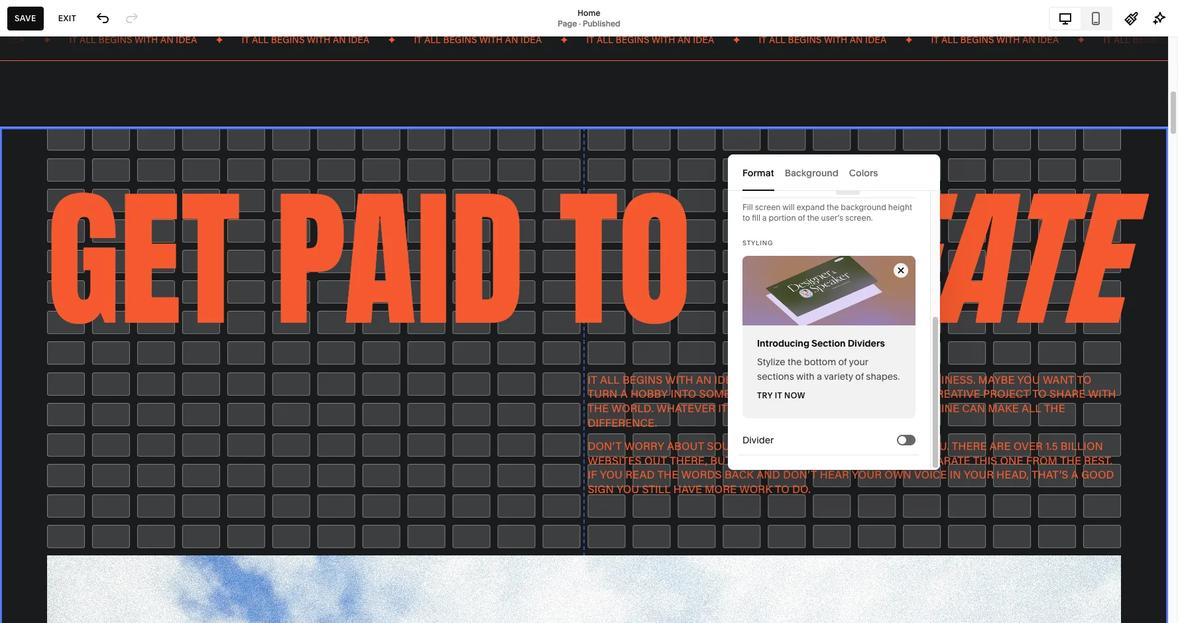 Task type: describe. For each thing, give the bounding box(es) containing it.
james peterson james.peterson1902@gmail.com
[[53, 578, 175, 599]]

page
[[558, 18, 577, 28]]

scheduling link
[[22, 201, 147, 217]]

2 vertical spatial of
[[856, 371, 864, 383]]

home page · published
[[558, 8, 621, 28]]

save
[[15, 13, 36, 23]]

divider
[[743, 435, 774, 447]]

exit button
[[51, 6, 84, 30]]

colors button
[[850, 155, 879, 191]]

section divider promotional video image
[[743, 256, 916, 326]]

Divider checkbox
[[899, 436, 907, 444]]

marketing link
[[22, 129, 147, 145]]

0 vertical spatial the
[[827, 202, 839, 212]]

variety
[[824, 371, 854, 383]]

it
[[775, 391, 783, 401]]

asset
[[22, 487, 51, 500]]

background
[[841, 202, 887, 212]]

expand
[[797, 202, 825, 212]]

contacts link
[[22, 153, 147, 169]]

with
[[797, 371, 815, 383]]

now
[[785, 391, 806, 401]]

height
[[889, 202, 913, 212]]

your
[[849, 357, 869, 368]]

1 horizontal spatial the
[[808, 213, 820, 223]]

james
[[53, 578, 78, 588]]

to
[[743, 213, 750, 223]]

introducing section dividers
[[758, 338, 885, 350]]

save button
[[7, 6, 44, 30]]

styling
[[743, 239, 774, 247]]

portion
[[769, 213, 796, 223]]

screen.
[[846, 213, 873, 223]]

stylize
[[758, 357, 786, 368]]

introducing
[[758, 338, 810, 350]]

settings
[[22, 511, 64, 524]]

james.peterson1902@gmail.com
[[53, 589, 175, 599]]

library
[[53, 487, 88, 500]]

try it now
[[758, 391, 806, 401]]

format button
[[743, 155, 775, 191]]

try
[[758, 391, 773, 401]]

sections
[[758, 371, 795, 383]]

contacts
[[22, 154, 68, 167]]

a inside 'fill screen will expand the background height to fill a portion of the user's screen.'
[[763, 213, 767, 223]]

published
[[583, 18, 621, 28]]

fill screen will expand the background height to fill a portion of the user's screen.
[[743, 202, 913, 223]]

exit
[[58, 13, 76, 23]]

analytics link
[[22, 177, 147, 193]]



Task type: vqa. For each thing, say whether or not it's contained in the screenshot.
Save
yes



Task type: locate. For each thing, give the bounding box(es) containing it.
background button
[[785, 155, 839, 191]]

of down expand
[[798, 213, 806, 223]]

scheduling
[[22, 202, 79, 215]]

the up the user's
[[827, 202, 839, 212]]

1 vertical spatial the
[[808, 213, 820, 223]]

tab list containing format
[[743, 155, 926, 191]]

user's
[[822, 213, 844, 223]]

section
[[812, 338, 846, 350]]

0 vertical spatial a
[[763, 213, 767, 223]]

1 horizontal spatial tab list
[[1051, 8, 1112, 29]]

try it now button
[[758, 384, 806, 408]]

fill
[[743, 202, 753, 212]]

2 vertical spatial the
[[788, 357, 802, 368]]

fill
[[752, 213, 761, 223]]

colors
[[850, 167, 879, 179]]

a inside stylize the bottom of your sections with a variety of shapes.
[[817, 371, 822, 383]]

of inside 'fill screen will expand the background height to fill a portion of the user's screen.'
[[798, 213, 806, 223]]

the down expand
[[808, 213, 820, 223]]

bottom
[[805, 357, 837, 368]]

0 vertical spatial tab list
[[1051, 8, 1112, 29]]

peterson
[[79, 578, 113, 588]]

tab list
[[1051, 8, 1112, 29], [743, 155, 926, 191]]

marketing
[[22, 130, 73, 143]]

1 vertical spatial a
[[817, 371, 822, 383]]

home
[[578, 8, 601, 18]]

1 horizontal spatial of
[[839, 357, 847, 368]]

the
[[827, 202, 839, 212], [808, 213, 820, 223], [788, 357, 802, 368]]

option group
[[836, 171, 916, 195]]

of down your
[[856, 371, 864, 383]]

the up with
[[788, 357, 802, 368]]

2 horizontal spatial of
[[856, 371, 864, 383]]

dividers
[[848, 338, 885, 350]]

screen
[[755, 202, 781, 212]]

asset library
[[22, 487, 88, 500]]

0 horizontal spatial the
[[788, 357, 802, 368]]

a right with
[[817, 371, 822, 383]]

0 vertical spatial of
[[798, 213, 806, 223]]

analytics
[[22, 178, 69, 191]]

0 horizontal spatial a
[[763, 213, 767, 223]]

format
[[743, 167, 775, 179]]

0 horizontal spatial of
[[798, 213, 806, 223]]

1 horizontal spatial a
[[817, 371, 822, 383]]

will
[[783, 202, 795, 212]]

1 vertical spatial tab list
[[743, 155, 926, 191]]

shapes.
[[867, 371, 900, 383]]

settings link
[[22, 510, 147, 526]]

stylize the bottom of your sections with a variety of shapes.
[[758, 357, 900, 383]]

of up variety
[[839, 357, 847, 368]]

·
[[579, 18, 581, 28]]

1 vertical spatial of
[[839, 357, 847, 368]]

a right fill
[[763, 213, 767, 223]]

a
[[763, 213, 767, 223], [817, 371, 822, 383]]

asset library link
[[22, 487, 147, 502]]

2 horizontal spatial the
[[827, 202, 839, 212]]

0 horizontal spatial tab list
[[743, 155, 926, 191]]

background
[[785, 167, 839, 179]]

the inside stylize the bottom of your sections with a variety of shapes.
[[788, 357, 802, 368]]

of
[[798, 213, 806, 223], [839, 357, 847, 368], [856, 371, 864, 383]]

help
[[22, 535, 46, 548]]



